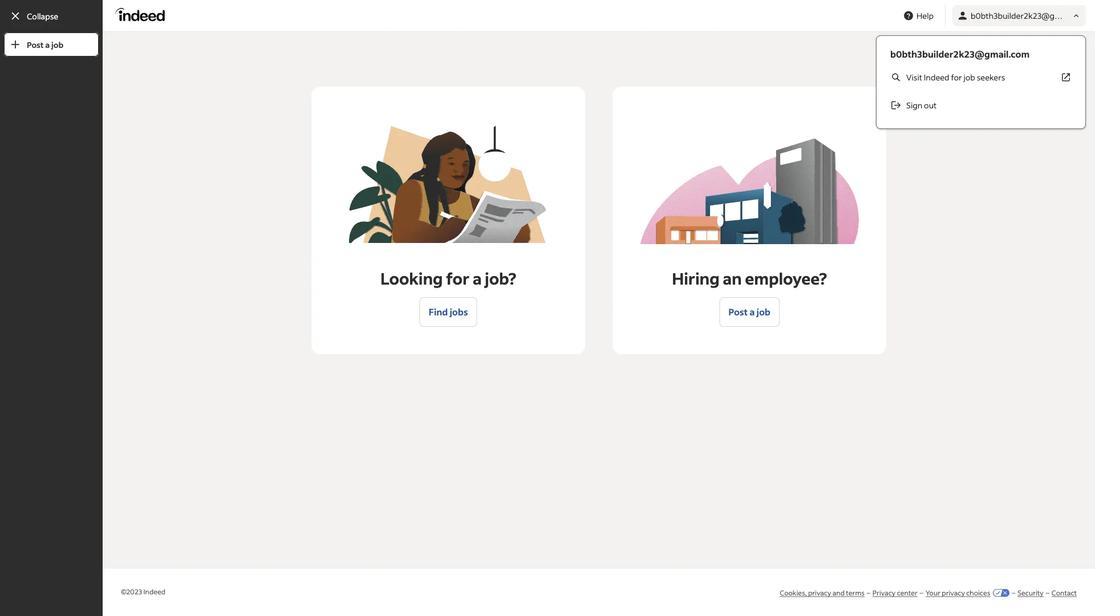 Task type: locate. For each thing, give the bounding box(es) containing it.
1 horizontal spatial a
[[473, 268, 482, 288]]

2 vertical spatial job
[[757, 306, 771, 318]]

– left security at the bottom of the page
[[1012, 588, 1016, 597]]

0 horizontal spatial indeed
[[143, 587, 165, 596]]

0 horizontal spatial post a job link
[[3, 32, 99, 57]]

your privacy choices
[[926, 588, 991, 597]]

find jobs
[[429, 306, 468, 318]]

1 privacy from the left
[[808, 588, 831, 597]]

privacy right 'your'
[[942, 588, 965, 597]]

0 vertical spatial post a job
[[27, 39, 63, 50]]

an
[[723, 268, 742, 288]]

1 vertical spatial job
[[964, 72, 975, 82]]

indeed right visit
[[924, 72, 950, 82]]

post down the collapse
[[27, 39, 44, 50]]

a down hiring an employee?
[[750, 306, 755, 318]]

hiring an employee? image
[[640, 128, 859, 254], [640, 138, 859, 244]]

privacy left and on the bottom right of the page
[[808, 588, 831, 597]]

post a job link
[[3, 32, 99, 57], [720, 297, 780, 327]]

and
[[833, 588, 845, 597]]

help
[[917, 11, 934, 21]]

2 horizontal spatial a
[[750, 306, 755, 318]]

– left contact
[[1046, 588, 1050, 597]]

b0bth3builder2k23@gmail.com
[[971, 11, 1088, 21], [890, 48, 1030, 60]]

1 vertical spatial post a job link
[[720, 297, 780, 327]]

job
[[51, 39, 63, 50], [964, 72, 975, 82], [757, 306, 771, 318]]

post a job link down hiring an employee?
[[720, 297, 780, 327]]

indeed right ©2023 on the bottom left of the page
[[143, 587, 165, 596]]

0 vertical spatial post
[[27, 39, 44, 50]]

a left job? at the top of page
[[473, 268, 482, 288]]

1 vertical spatial a
[[473, 268, 482, 288]]

2 hiring an employee? image from the top
[[640, 138, 859, 244]]

2 privacy from the left
[[942, 588, 965, 597]]

indeed
[[924, 72, 950, 82], [143, 587, 165, 596]]

visit indeed for job seekers link
[[886, 66, 1076, 89]]

– left 'your'
[[920, 588, 923, 597]]

looking for a job?
[[380, 268, 516, 288]]

job down hiring an employee?
[[757, 306, 771, 318]]

contact link
[[1052, 588, 1077, 597]]

b0bth3builder2k23@gmail.com inside popup button
[[971, 11, 1088, 21]]

1 horizontal spatial privacy
[[942, 588, 965, 597]]

out
[[924, 100, 937, 110]]

looking for a job? image
[[349, 114, 548, 254], [349, 126, 547, 243]]

1 hiring an employee? image from the top
[[640, 128, 859, 254]]

–
[[867, 588, 870, 597], [920, 588, 923, 597], [1012, 588, 1016, 597], [1046, 588, 1050, 597]]

a down collapse dropdown button
[[45, 39, 50, 50]]

post a job
[[27, 39, 63, 50], [729, 306, 771, 318]]

post a job link down collapse dropdown button
[[3, 32, 99, 57]]

0 vertical spatial for
[[951, 72, 962, 82]]

post down an
[[729, 306, 748, 318]]

for down b0bth3builder2k23@gmail.com heading
[[951, 72, 962, 82]]

1 horizontal spatial for
[[951, 72, 962, 82]]

privacy center link
[[873, 588, 918, 597]]

1 vertical spatial post a job
[[729, 306, 771, 318]]

1 horizontal spatial indeed
[[924, 72, 950, 82]]

1 horizontal spatial post a job link
[[720, 297, 780, 327]]

post a job down hiring an employee?
[[729, 306, 771, 318]]

– right terms
[[867, 588, 870, 597]]

1 horizontal spatial post a job
[[729, 306, 771, 318]]

0 vertical spatial indeed
[[924, 72, 950, 82]]

job down collapse dropdown button
[[51, 39, 63, 50]]

b0bth3builder2k23@gmail.com inside heading
[[890, 48, 1030, 60]]

your privacy choices link
[[926, 588, 991, 597]]

0 vertical spatial job
[[51, 39, 63, 50]]

0 vertical spatial b0bth3builder2k23@gmail.com
[[971, 11, 1088, 21]]

indeed home image
[[115, 8, 170, 21]]

visit indeed for job seekers
[[906, 72, 1005, 82]]

0 vertical spatial a
[[45, 39, 50, 50]]

for up jobs
[[446, 268, 470, 288]]

your
[[926, 588, 941, 597]]

indeed for visit
[[924, 72, 950, 82]]

0 vertical spatial post a job link
[[3, 32, 99, 57]]

sign out link
[[886, 94, 1076, 117]]

collapse button
[[3, 3, 99, 29]]

a
[[45, 39, 50, 50], [473, 268, 482, 288], [750, 306, 755, 318]]

post
[[27, 39, 44, 50], [729, 306, 748, 318]]

for inside the 'visit indeed for job seekers' link
[[951, 72, 962, 82]]

privacy for and
[[808, 588, 831, 597]]

1 vertical spatial b0bth3builder2k23@gmail.com
[[890, 48, 1030, 60]]

job left seekers
[[964, 72, 975, 82]]

1 horizontal spatial post
[[729, 306, 748, 318]]

1 vertical spatial indeed
[[143, 587, 165, 596]]

privacy
[[873, 588, 896, 597]]

for
[[951, 72, 962, 82], [446, 268, 470, 288]]

contact
[[1052, 588, 1077, 597]]

privacy for choices
[[942, 588, 965, 597]]

privacy
[[808, 588, 831, 597], [942, 588, 965, 597]]

1 vertical spatial for
[[446, 268, 470, 288]]

0 horizontal spatial privacy
[[808, 588, 831, 597]]

post a job down the collapse
[[27, 39, 63, 50]]

security – contact
[[1018, 588, 1077, 597]]



Task type: describe. For each thing, give the bounding box(es) containing it.
2 looking for a job? image from the top
[[349, 126, 547, 243]]

0 horizontal spatial job
[[51, 39, 63, 50]]

0 horizontal spatial a
[[45, 39, 50, 50]]

center
[[897, 588, 918, 597]]

4 – from the left
[[1046, 588, 1050, 597]]

1 horizontal spatial job
[[757, 306, 771, 318]]

help link
[[898, 5, 938, 26]]

hiring
[[672, 268, 720, 288]]

choices
[[966, 588, 991, 597]]

2 – from the left
[[920, 588, 923, 597]]

employee?
[[745, 268, 827, 288]]

0 horizontal spatial post a job
[[27, 39, 63, 50]]

job?
[[485, 268, 516, 288]]

indeed for ©2023
[[143, 587, 165, 596]]

0 horizontal spatial post
[[27, 39, 44, 50]]

security
[[1018, 588, 1044, 597]]

b0bth3builder2k23@gmail.com heading
[[890, 47, 1072, 61]]

sign out
[[906, 100, 937, 110]]

3 – from the left
[[1012, 588, 1016, 597]]

hiring an employee?
[[672, 268, 827, 288]]

cookies,
[[780, 588, 807, 597]]

©2023
[[121, 587, 142, 596]]

terms
[[846, 588, 865, 597]]

b0bth3builder2k23@gmail.com button
[[953, 5, 1088, 26]]

©2023 indeed
[[121, 587, 165, 596]]

sign
[[906, 100, 923, 110]]

security link
[[1018, 588, 1044, 597]]

find
[[429, 306, 448, 318]]

collapse
[[27, 11, 58, 21]]

cookies, privacy and terms link
[[780, 588, 865, 597]]

1 vertical spatial post
[[729, 306, 748, 318]]

looking
[[380, 268, 443, 288]]

cookies, privacy and terms – privacy center –
[[780, 588, 923, 597]]

0 horizontal spatial for
[[446, 268, 470, 288]]

1 looking for a job? image from the top
[[349, 114, 548, 254]]

find jobs link
[[420, 297, 477, 327]]

jobs
[[450, 306, 468, 318]]

1 – from the left
[[867, 588, 870, 597]]

2 vertical spatial a
[[750, 306, 755, 318]]

2 horizontal spatial job
[[964, 72, 975, 82]]

visit
[[906, 72, 922, 82]]

seekers
[[977, 72, 1005, 82]]



Task type: vqa. For each thing, say whether or not it's contained in the screenshot.
which
no



